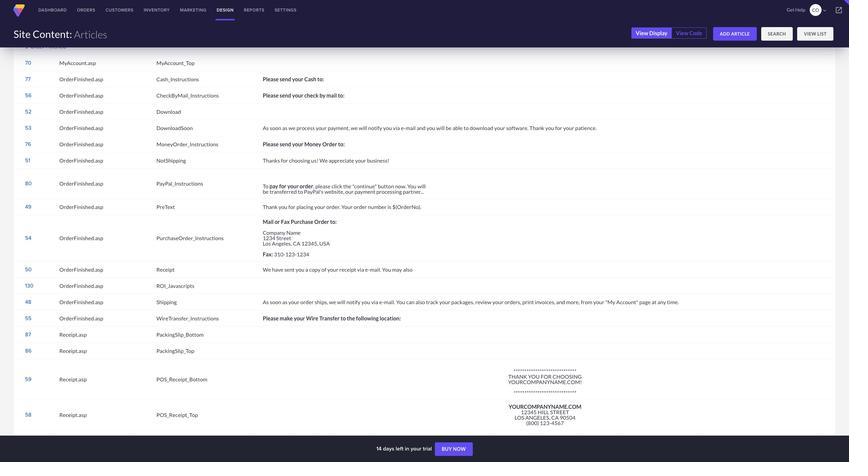 Task type: vqa. For each thing, say whether or not it's contained in the screenshot.
by
yes



Task type: locate. For each thing, give the bounding box(es) containing it.
1 vertical spatial 123-
[[540, 420, 551, 426]]

add article
[[720, 31, 750, 37]]

1 horizontal spatial ca
[[551, 415, 559, 421]]

you for mail.
[[382, 266, 391, 273]]

1 vertical spatial ca
[[551, 415, 559, 421]]

order
[[30, 43, 44, 51], [322, 141, 337, 147], [314, 219, 329, 225]]

settings
[[275, 7, 297, 13]]

0 vertical spatial e-
[[401, 125, 406, 131]]

ca for street
[[293, 240, 300, 247]]

310-
[[274, 251, 285, 258]]

be left pay
[[263, 189, 269, 195]]

1 vertical spatial via
[[357, 266, 364, 273]]

1 vertical spatial have
[[272, 266, 283, 273]]

thank up mail
[[263, 204, 278, 210]]

0 horizontal spatial thank
[[263, 204, 278, 210]]

as left process on the left of the page
[[282, 125, 287, 131]]

1 vertical spatial website,
[[324, 189, 344, 195]]

1 horizontal spatial use
[[627, 23, 635, 29]]

3 please from the top
[[263, 141, 279, 147]]

co 
[[812, 7, 828, 14]]

1 horizontal spatial view
[[676, 30, 688, 36]]

your right pay
[[287, 183, 299, 190]]

to down the welcome. at the top left of the page
[[263, 23, 268, 29]]

to: down order.
[[330, 219, 337, 225]]

order for please send your money order to:
[[322, 141, 337, 147]]

we right payment, at top
[[351, 125, 358, 131]]

0 vertical spatial to
[[263, 23, 268, 29]]

notshipping
[[156, 157, 186, 164]]

to left paypal's
[[298, 189, 303, 195]]

yourcompanyname.com!
[[508, 379, 582, 385]]

to: right 'cash'
[[317, 76, 324, 82]]

buy now
[[442, 446, 466, 452]]

1234 inside 'company name 1234 street los angeles, ca 12345, usa'
[[263, 235, 275, 241]]

2 receipt.asp from the top
[[59, 348, 87, 354]]

1 horizontal spatial 1234
[[297, 251, 309, 258]]

1 vertical spatial send
[[280, 92, 291, 99]]

1 vertical spatial mail
[[406, 125, 416, 131]]

2 vertical spatial e-
[[379, 299, 384, 305]]

2 orderfinished.asp from the top
[[59, 92, 103, 99]]

0 horizontal spatial notify
[[346, 299, 360, 305]]

payment
[[355, 189, 375, 195]]

yourcompanyname.com
[[509, 404, 581, 410]]

1 vertical spatial you
[[382, 266, 391, 273]]

please send your cash to:
[[263, 76, 324, 82]]

view code link
[[671, 27, 707, 39]]

we have sent you a copy of your receipt via e-mail. you may also
[[263, 266, 413, 273]]

is
[[388, 204, 391, 210]]

use down the welcome. at the top left of the page
[[269, 23, 278, 29]]

view
[[636, 30, 648, 36], [676, 30, 688, 36], [804, 31, 816, 37]]

85 link
[[25, 434, 32, 442]]

mail. right receipt
[[370, 266, 381, 273]]

receipt
[[339, 266, 356, 273]]

as for 48
[[282, 299, 287, 305]]

you
[[528, 374, 540, 380]]

to inside to pay for your order , please click the "continue" button now. you will be transferred to paypal's website, our payment processing partner...
[[298, 189, 303, 195]]

your left wire
[[294, 315, 305, 322]]

0 vertical spatial and
[[417, 125, 425, 131]]

ca inside yourcompanyname.com 12345 hill street los angeles, ca 90504 (800) 123-4567
[[551, 415, 559, 421]]

your left order.
[[314, 204, 325, 210]]

"my
[[605, 299, 615, 305]]

have left sent
[[272, 266, 283, 273]]

view for view display
[[636, 30, 648, 36]]

time.
[[667, 299, 679, 305]]

send up please send your check by mail to:
[[280, 76, 291, 82]]

0 horizontal spatial you
[[382, 266, 391, 273]]

2 vertical spatial order
[[300, 299, 314, 305]]

we right us!
[[319, 157, 328, 164]]

marketing
[[180, 7, 207, 13]]

0 vertical spatial as
[[263, 125, 269, 131]]

website.
[[512, 23, 532, 29]]

we
[[288, 125, 295, 131], [351, 125, 358, 131], [329, 299, 336, 305]]

more,
[[566, 299, 580, 305]]

order for mail or fax purchase order to:
[[314, 219, 329, 225]]

10 orderfinished.asp from the top
[[59, 266, 103, 273]]

2 horizontal spatial e-
[[401, 125, 406, 131]]

0 horizontal spatial e-
[[365, 266, 370, 273]]

1 ***************************** from the top
[[514, 368, 576, 375]]

mail or fax purchase order to:
[[263, 219, 337, 225]]

1 vertical spatial 1234
[[297, 251, 309, 258]]

the left following on the bottom left of the page
[[347, 315, 355, 322]]

mail. up location: on the left of page
[[384, 299, 395, 305]]

2 vertical spatial send
[[280, 141, 291, 147]]

orderfinished.asp for 56
[[59, 92, 103, 99]]

"quick
[[646, 23, 662, 29]]

and
[[417, 125, 425, 131], [556, 299, 565, 305]]

0 vertical spatial the
[[343, 183, 351, 190]]

0 vertical spatial thank
[[530, 125, 544, 131]]

2 soon from the top
[[270, 299, 281, 305]]

to: right by
[[338, 92, 345, 99]]

90504
[[560, 415, 576, 421]]

1 as from the top
[[282, 125, 287, 131]]

thank
[[508, 374, 527, 380]]

11 orderfinished.asp from the top
[[59, 283, 103, 289]]

2 to from the top
[[263, 183, 268, 190]]

of
[[321, 266, 326, 273]]

pos_receipt_bottom
[[156, 376, 207, 383]]

1234 down 12345,
[[297, 251, 309, 258]]

2 send from the top
[[280, 92, 291, 99]]

2 please from the top
[[263, 92, 279, 99]]

0 vertical spatial as
[[282, 125, 287, 131]]

1 horizontal spatial thank
[[530, 125, 544, 131]]

0 vertical spatial soon
[[270, 125, 281, 131]]

orderfinished.asp for 76
[[59, 141, 103, 147]]

dashboard link
[[33, 0, 72, 20]]

52 link
[[25, 108, 32, 115]]

1 as from the top
[[263, 125, 269, 131]]

orderfinished.asp for 55
[[59, 315, 103, 322]]

your right process on the left of the page
[[316, 125, 327, 131]]

below.
[[380, 23, 395, 29]]

our inside to pay for your order , please click the "continue" button now. you will be transferred to paypal's website, our payment processing partner...
[[345, 189, 354, 195]]

also right can
[[416, 299, 425, 305]]

send
[[280, 76, 291, 82], [280, 92, 291, 99], [280, 141, 291, 147]]

order left the ships,
[[300, 299, 314, 305]]

myaccount_top
[[156, 60, 195, 66]]

we left process on the left of the page
[[288, 125, 295, 131]]

$(orderno).
[[392, 204, 421, 210]]

4 please from the top
[[263, 315, 279, 322]]

9 orderfinished.asp from the top
[[59, 235, 103, 241]]

view down "quick
[[636, 30, 648, 36]]

orders
[[77, 7, 95, 13]]

receipt.asp for 58
[[59, 412, 87, 418]]

***************************** down yourcompanyname.com!
[[514, 390, 576, 396]]

be left the able
[[446, 125, 452, 131]]

5 orderfinished.asp from the top
[[59, 141, 103, 147]]

0 vertical spatial also
[[403, 266, 413, 273]]

0 horizontal spatial we
[[263, 266, 271, 273]]

2 as from the top
[[282, 299, 287, 305]]

0 horizontal spatial have
[[272, 266, 283, 273]]

ca left 90504
[[551, 415, 559, 421]]

86
[[25, 347, 32, 355]]

to inside to pay for your order , please click the "continue" button now. you will be transferred to paypal's website, our payment processing partner...
[[263, 183, 268, 190]]

receipt_bottom
[[156, 435, 195, 442]]

0 vertical spatial *****************************
[[514, 368, 576, 375]]

can
[[406, 299, 414, 305]]

4 orderfinished.asp from the top
[[59, 125, 103, 131]]

view left the list
[[804, 31, 816, 37]]

we down fax: at the left of the page
[[263, 266, 271, 273]]

will right now.
[[417, 183, 426, 190]]

for right pay
[[279, 183, 286, 190]]

7 orderfinished.asp from the top
[[59, 180, 103, 187]]

1 horizontal spatial notify
[[368, 125, 382, 131]]

please make your wire transfer to the following location:
[[263, 315, 401, 322]]

to left pay
[[263, 183, 268, 190]]

1 horizontal spatial mail
[[406, 125, 416, 131]]

70 link
[[25, 59, 31, 67]]

you up following on the bottom left of the page
[[361, 299, 370, 305]]

123- down hill
[[540, 420, 551, 426]]

soon up make
[[270, 299, 281, 305]]

orderfinished.asp for 49
[[59, 204, 103, 210]]

1 horizontal spatial may
[[600, 23, 610, 29]]

0 horizontal spatial and
[[417, 125, 425, 131]]

***************************** for ***************************** thank you for choosing yourcompanyname.com!
[[514, 368, 576, 375]]

full
[[472, 23, 479, 29]]

ca for street
[[551, 415, 559, 421]]

your right in
[[411, 445, 421, 453]]

3 orderfinished.asp from the top
[[59, 108, 103, 115]]

software.
[[506, 125, 528, 131]]

1 receipt.asp from the top
[[59, 331, 87, 338]]

0 vertical spatial have
[[459, 23, 471, 29]]

your up "article"
[[744, 23, 755, 29]]

1 horizontal spatial be
[[446, 125, 452, 131]]

2 horizontal spatial you
[[407, 183, 416, 190]]

account"
[[616, 299, 638, 305]]

55 link
[[25, 314, 32, 322]]

0 vertical spatial via
[[393, 125, 400, 131]]

0 vertical spatial may
[[600, 23, 610, 29]]

partner...
[[403, 189, 424, 195]]

for left patience.
[[555, 125, 562, 131]]

for up view code
[[679, 23, 686, 29]]

0 horizontal spatial mail.
[[370, 266, 381, 273]]

view left code
[[676, 30, 688, 36]]

orderfinished.asp for 130
[[59, 283, 103, 289]]

your left software.
[[494, 125, 505, 131]]

buy
[[442, 446, 452, 452]]

fax:
[[263, 251, 273, 258]]

1 orderfinished.asp from the top
[[59, 76, 103, 82]]

thank right software.
[[530, 125, 544, 131]]

1 vertical spatial and
[[556, 299, 565, 305]]

1 please from the top
[[263, 76, 279, 82]]

1234
[[263, 235, 275, 241], [297, 251, 309, 258]]

order left please
[[300, 183, 313, 190]]

orderfinished.asp for 52
[[59, 108, 103, 115]]

website, inside to pay for your order , please click the "continue" button now. you will be transferred to paypal's website, our payment processing partner...
[[324, 189, 344, 195]]

1 horizontal spatial you
[[396, 299, 405, 305]]

1 vertical spatial e-
[[365, 266, 370, 273]]

order right 5
[[30, 43, 44, 51]]

send for 77
[[280, 76, 291, 82]]

register
[[342, 23, 361, 29]]

0 horizontal spatial be
[[263, 189, 269, 195]]

our right click
[[345, 189, 354, 195]]

your left "my
[[593, 299, 604, 305]]

display
[[649, 30, 667, 36]]

2 vertical spatial order
[[314, 219, 329, 225]]

wire
[[306, 315, 318, 322]]

1 vertical spatial to
[[263, 183, 268, 190]]

for
[[541, 374, 552, 380]]

1 horizontal spatial e-
[[379, 299, 384, 305]]

to:
[[317, 76, 324, 82], [338, 92, 345, 99], [338, 141, 345, 147], [330, 219, 337, 225]]

as for 48
[[263, 299, 269, 305]]

3 receipt.asp from the top
[[59, 376, 87, 383]]

6 orderfinished.asp from the top
[[59, 157, 103, 164]]

website, down "settings"
[[288, 23, 308, 29]]

1 horizontal spatial and
[[556, 299, 565, 305]]

1 soon from the top
[[270, 125, 281, 131]]

please for 77
[[263, 76, 279, 82]]

0 vertical spatial be
[[446, 125, 452, 131]]

send down please send your cash to:
[[280, 92, 291, 99]]

2 horizontal spatial view
[[804, 31, 816, 37]]

will left full on the right
[[450, 23, 458, 29]]

ca down name
[[293, 240, 300, 247]]

you right registration,
[[440, 23, 449, 29]]

after
[[533, 23, 546, 29]]

your left money
[[292, 141, 303, 147]]

0 horizontal spatial use
[[269, 23, 278, 29]]

5 receipt.asp from the top
[[59, 435, 87, 442]]

our left website.
[[503, 23, 511, 29]]

our
[[279, 23, 287, 29], [503, 23, 511, 29], [636, 23, 644, 29], [345, 189, 354, 195]]

yourcompanyname.com 12345 hill street los angeles, ca 90504 (800) 123-4567
[[509, 404, 581, 426]]

0 vertical spatial we
[[319, 157, 328, 164]]

3 send from the top
[[280, 141, 291, 147]]

0 vertical spatial mail
[[326, 92, 337, 99]]

receipt.asp for 85
[[59, 435, 87, 442]]

0 horizontal spatial may
[[392, 266, 402, 273]]

have left full on the right
[[459, 23, 471, 29]]

order down order.
[[314, 219, 329, 225]]

1 horizontal spatial also
[[416, 299, 425, 305]]

1 vertical spatial as
[[282, 299, 287, 305]]

we right the ships,
[[329, 299, 336, 305]]

also up can
[[403, 266, 413, 273]]

be
[[446, 125, 452, 131], [263, 189, 269, 195]]

2 ***************************** from the top
[[514, 390, 576, 396]]

street
[[276, 235, 291, 241]]

1 send from the top
[[280, 76, 291, 82]]

for inside to pay for your order , please click the "continue" button now. you will be transferred to paypal's website, our payment processing partner...
[[279, 183, 286, 190]]

1 vertical spatial notify
[[346, 299, 360, 305]]

or
[[275, 219, 280, 225]]

reports
[[244, 7, 264, 13]]

orderfinished.asp for 53
[[59, 125, 103, 131]]

8 orderfinished.asp from the top
[[59, 204, 103, 210]]

you down transferred
[[279, 204, 287, 210]]

76 link
[[25, 140, 31, 148]]

to
[[497, 23, 502, 29], [464, 125, 469, 131], [298, 189, 303, 195], [341, 315, 346, 322]]

you inside to pay for your order , please click the "continue" button now. you will be transferred to paypal's website, our payment processing partner...
[[407, 183, 416, 190]]

notify up following on the bottom left of the page
[[346, 299, 360, 305]]

your right of
[[327, 266, 338, 273]]

*****************************
[[514, 368, 576, 375], [514, 390, 576, 396]]

5 order finished
[[25, 43, 66, 51]]

0 horizontal spatial 123-
[[285, 251, 297, 258]]

54 link
[[25, 234, 31, 242]]

invoices,
[[535, 299, 555, 305]]

0 vertical spatial order
[[300, 183, 313, 190]]

1 vertical spatial mail.
[[384, 299, 395, 305]]

***************************** inside ***************************** thank you for choosing yourcompanyname.com!
[[514, 368, 576, 375]]

1 horizontal spatial website,
[[324, 189, 344, 195]]

as for 53
[[263, 125, 269, 131]]

2 vertical spatial via
[[371, 299, 378, 305]]

1 vertical spatial be
[[263, 189, 269, 195]]

to right the able
[[464, 125, 469, 131]]

0 horizontal spatial ca
[[293, 240, 300, 247]]

1 to from the top
[[263, 23, 268, 29]]

us
[[373, 23, 379, 29]]

1 vertical spatial thank
[[263, 204, 278, 210]]

2 as from the top
[[263, 299, 269, 305]]

123- down angeles, on the bottom left
[[285, 251, 297, 258]]

1234 left street
[[263, 235, 275, 241]]

1 horizontal spatial 123-
[[540, 420, 551, 426]]

54
[[25, 234, 31, 242]]

0 vertical spatial website,
[[288, 23, 308, 29]]

use right 'simply'
[[627, 23, 635, 29]]

0 vertical spatial 1234
[[263, 235, 275, 241]]

0 vertical spatial send
[[280, 76, 291, 82]]

soon left process on the left of the page
[[270, 125, 281, 131]]

notify up business!
[[368, 125, 382, 131]]

0 vertical spatial ca
[[293, 240, 300, 247]]

receipt.asp
[[59, 331, 87, 338], [59, 348, 87, 354], [59, 376, 87, 383], [59, 412, 87, 418], [59, 435, 87, 442]]

4 receipt.asp from the top
[[59, 412, 87, 418]]

send up thanks
[[280, 141, 291, 147]]

you right registered,
[[590, 23, 599, 29]]

website, up order.
[[324, 189, 344, 195]]

a
[[305, 266, 308, 273]]

orderfinished.asp for 80
[[59, 180, 103, 187]]

as up make
[[282, 299, 287, 305]]

1 vertical spatial *****************************
[[514, 390, 576, 396]]

the right click
[[343, 183, 351, 190]]

2 horizontal spatial we
[[351, 125, 358, 131]]

ca inside 'company name 1234 street los angeles, ca 12345, usa'
[[293, 240, 300, 247]]

code
[[689, 30, 702, 36]]

soon for 48
[[270, 299, 281, 305]]

any
[[658, 299, 666, 305]]

12 orderfinished.asp from the top
[[59, 299, 103, 305]]

wiretransfer_instructions
[[156, 315, 219, 322]]

order right the your on the left top of the page
[[354, 204, 367, 210]]

***************************** up yourcompanyname.com!
[[514, 368, 576, 375]]

13 orderfinished.asp from the top
[[59, 315, 103, 322]]

our left "quick
[[636, 23, 644, 29]]

1 vertical spatial order
[[354, 204, 367, 210]]

co
[[812, 7, 819, 13]]

order up "thanks for choosing us! we appreciate your business!"
[[322, 141, 337, 147]]

packingslip_bottom
[[156, 331, 204, 338]]

1 vertical spatial as
[[263, 299, 269, 305]]

you left a
[[296, 266, 304, 273]]


[[835, 6, 843, 14]]

the inside to pay for your order , please click the "continue" button now. you will be transferred to paypal's website, our payment processing partner...
[[343, 183, 351, 190]]

0 horizontal spatial 1234
[[263, 235, 275, 241]]

1 vertical spatial soon
[[270, 299, 281, 305]]

0 vertical spatial you
[[407, 183, 416, 190]]

order inside to pay for your order , please click the "continue" button now. you will be transferred to paypal's website, our payment processing partner...
[[300, 183, 313, 190]]

0 horizontal spatial view
[[636, 30, 648, 36]]



Task type: describe. For each thing, give the bounding box(es) containing it.
be inside to pay for your order , please click the "continue" button now. you will be transferred to paypal's website, our payment processing partner...
[[263, 189, 269, 195]]

53
[[25, 124, 31, 132]]

0 horizontal spatial via
[[357, 266, 364, 273]]

to right transfer
[[341, 315, 346, 322]]

1 vertical spatial the
[[347, 315, 355, 322]]

with
[[362, 23, 372, 29]]

you left the able
[[427, 125, 435, 131]]

 link
[[829, 0, 849, 20]]

your left patience.
[[563, 125, 574, 131]]

orderfinished.asp for 50
[[59, 266, 103, 273]]

to right access
[[497, 23, 502, 29]]

80
[[25, 180, 32, 187]]

1 vertical spatial may
[[392, 266, 402, 273]]

orderfinished.asp for 54
[[59, 235, 103, 241]]

click
[[332, 183, 342, 190]]

123- inside yourcompanyname.com 12345 hill street los angeles, ca 90504 (800) 123-4567
[[540, 420, 551, 426]]

will inside to pay for your order , please click the "continue" button now. you will be transferred to paypal's website, our payment processing partner...
[[417, 183, 426, 190]]

0 vertical spatial notify
[[368, 125, 382, 131]]

our down the welcome. at the top left of the page
[[279, 23, 287, 29]]

0 vertical spatial mail.
[[370, 266, 381, 273]]

search
[[768, 31, 786, 37]]

name
[[286, 230, 301, 236]]

cash
[[304, 76, 316, 82]]

to for to use our website, you must first register with us below. upon registration, you will have full access to our website. after you've registered, you may simply use our "quick login" for your return visits. enjoy your shopping!
[[263, 23, 268, 29]]

will up please make your wire transfer to the following location:
[[337, 299, 345, 305]]

send for 76
[[280, 141, 291, 147]]

53 link
[[25, 124, 31, 132]]

(800)
[[526, 420, 539, 426]]

view list link
[[797, 27, 833, 41]]

orderfinished.asp for 48
[[59, 299, 103, 305]]

view list
[[804, 31, 827, 37]]

to for to pay for your order , please click the "continue" button now. you will be transferred to paypal's website, our payment processing partner...
[[263, 183, 268, 190]]

us!
[[311, 157, 318, 164]]

checkbymail_instructions
[[156, 92, 219, 99]]

view code
[[676, 30, 702, 36]]

0 vertical spatial order
[[30, 43, 44, 51]]

your left business!
[[355, 157, 366, 164]]

send for 56
[[280, 92, 291, 99]]

48 link
[[25, 298, 31, 306]]

your left 'cash'
[[292, 76, 303, 82]]

1 horizontal spatial mail.
[[384, 299, 395, 305]]

48
[[25, 298, 31, 306]]

appreciate
[[329, 157, 354, 164]]

usa
[[319, 240, 330, 247]]

130 link
[[25, 282, 33, 290]]

as for 53
[[282, 125, 287, 131]]

pay
[[269, 183, 278, 190]]

company name 1234 street los angeles, ca 12345, usa
[[263, 230, 330, 247]]

mail
[[263, 219, 274, 225]]

51
[[25, 156, 30, 164]]

1 horizontal spatial we
[[319, 157, 328, 164]]

fax: 310-123-1234
[[263, 251, 309, 258]]

130
[[25, 282, 33, 290]]

0 horizontal spatial we
[[288, 125, 295, 131]]

your up make
[[288, 299, 299, 305]]

money
[[304, 141, 321, 147]]

able
[[453, 125, 463, 131]]

print
[[522, 299, 534, 305]]

your
[[341, 204, 353, 210]]

your right "track" on the right bottom of the page
[[439, 299, 450, 305]]

choosing
[[553, 374, 582, 380]]

0 vertical spatial 123-
[[285, 251, 297, 258]]

1 use from the left
[[269, 23, 278, 29]]

4567
[[551, 420, 564, 426]]

articles
[[74, 28, 107, 40]]

you right software.
[[545, 125, 554, 131]]

transfer
[[319, 315, 340, 322]]

please for 55
[[263, 315, 279, 322]]

will right payment, at top
[[359, 125, 367, 131]]

processing
[[376, 189, 402, 195]]

check
[[304, 92, 319, 99]]

purchaseorder_instructions
[[156, 235, 224, 241]]

pos_receipt_top
[[156, 412, 198, 418]]

add
[[720, 31, 730, 37]]

your inside to pay for your order , please click the "continue" button now. you will be transferred to paypal's website, our payment processing partner...
[[287, 183, 299, 190]]

receipt
[[156, 266, 175, 273]]

1 horizontal spatial via
[[371, 299, 378, 305]]

59 link
[[25, 376, 32, 383]]

shipping
[[156, 299, 177, 305]]

process
[[296, 125, 315, 131]]

from
[[581, 299, 592, 305]]

1 horizontal spatial have
[[459, 23, 471, 29]]

order for we
[[300, 299, 314, 305]]

your left the check
[[292, 92, 303, 99]]

orderfinished.asp for 51
[[59, 157, 103, 164]]

soon for 53
[[270, 125, 281, 131]]

to: up appreciate
[[338, 141, 345, 147]]

packingslip_top
[[156, 348, 194, 354]]

1 vertical spatial we
[[263, 266, 271, 273]]

1 horizontal spatial we
[[329, 299, 336, 305]]

at
[[652, 299, 656, 305]]

12345,
[[301, 240, 318, 247]]

0 horizontal spatial mail
[[326, 92, 337, 99]]

86 link
[[25, 347, 32, 355]]

2 vertical spatial you
[[396, 299, 405, 305]]

your up view code
[[687, 23, 698, 29]]

shopping!
[[756, 23, 779, 29]]

2 horizontal spatial via
[[393, 125, 400, 131]]

for right thanks
[[281, 157, 288, 164]]

as soon as your order ships, we will notify you via e-mail. you can also track your packages, review your orders, print invoices, and more, from your "my account" page at any time.
[[263, 299, 679, 305]]

placing
[[296, 204, 313, 210]]

2 use from the left
[[627, 23, 635, 29]]

view for view list
[[804, 31, 816, 37]]

***************************** for *****************************
[[514, 390, 576, 396]]

download
[[470, 125, 493, 131]]

ships,
[[315, 299, 328, 305]]

51 link
[[25, 156, 30, 164]]

please send your check by mail to:
[[263, 92, 345, 99]]

59
[[25, 376, 32, 383]]


[[822, 7, 828, 14]]

receipt.asp for 87
[[59, 331, 87, 338]]

article
[[731, 31, 750, 37]]

as soon as we process your payment, we will notify you via e-mail and you will be able to download your software. thank you for your patience.
[[263, 125, 597, 131]]

orderfinished.asp for 77
[[59, 76, 103, 82]]

to pay for your order , please click the "continue" button now. you will be transferred to paypal's website, our payment processing partner...
[[263, 183, 426, 195]]

order finished link
[[30, 43, 66, 51]]

order for please
[[300, 183, 313, 190]]

add article link
[[713, 27, 757, 41]]

view for view code
[[676, 30, 688, 36]]

copy
[[309, 266, 320, 273]]

receipt.asp for 59
[[59, 376, 87, 383]]

77
[[25, 75, 31, 83]]

0 horizontal spatial website,
[[288, 23, 308, 29]]

thanks for choosing us! we appreciate your business!
[[263, 157, 389, 164]]

first
[[331, 23, 341, 29]]

50
[[25, 266, 32, 273]]

number
[[368, 204, 386, 210]]

1 vertical spatial also
[[416, 299, 425, 305]]

paypal_instructions
[[156, 180, 203, 187]]

70
[[25, 59, 31, 67]]

will left the able
[[436, 125, 445, 131]]

0 horizontal spatial also
[[403, 266, 413, 273]]

patience.
[[575, 125, 597, 131]]

site content: articles
[[14, 28, 107, 40]]

your right review at the right bottom of the page
[[493, 299, 503, 305]]

50 link
[[25, 266, 32, 273]]

angeles,
[[525, 415, 550, 421]]

receipt.asp for 86
[[59, 348, 87, 354]]

please for 76
[[263, 141, 279, 147]]

for left placing
[[288, 204, 295, 210]]

14 days left in your trial
[[376, 445, 433, 453]]

by
[[320, 92, 325, 99]]

upon
[[396, 23, 409, 29]]

you up business!
[[383, 125, 392, 131]]

registration,
[[410, 23, 439, 29]]

you for now.
[[407, 183, 416, 190]]

following
[[356, 315, 379, 322]]

orders,
[[504, 299, 521, 305]]

to use our website, you must first register with us below. upon registration, you will have full access to our website. after you've registered, you may simply use our "quick login" for your return visits. enjoy your shopping!
[[263, 23, 779, 29]]

purchase
[[291, 219, 313, 225]]

you left must
[[309, 23, 318, 29]]

please for 56
[[263, 92, 279, 99]]



